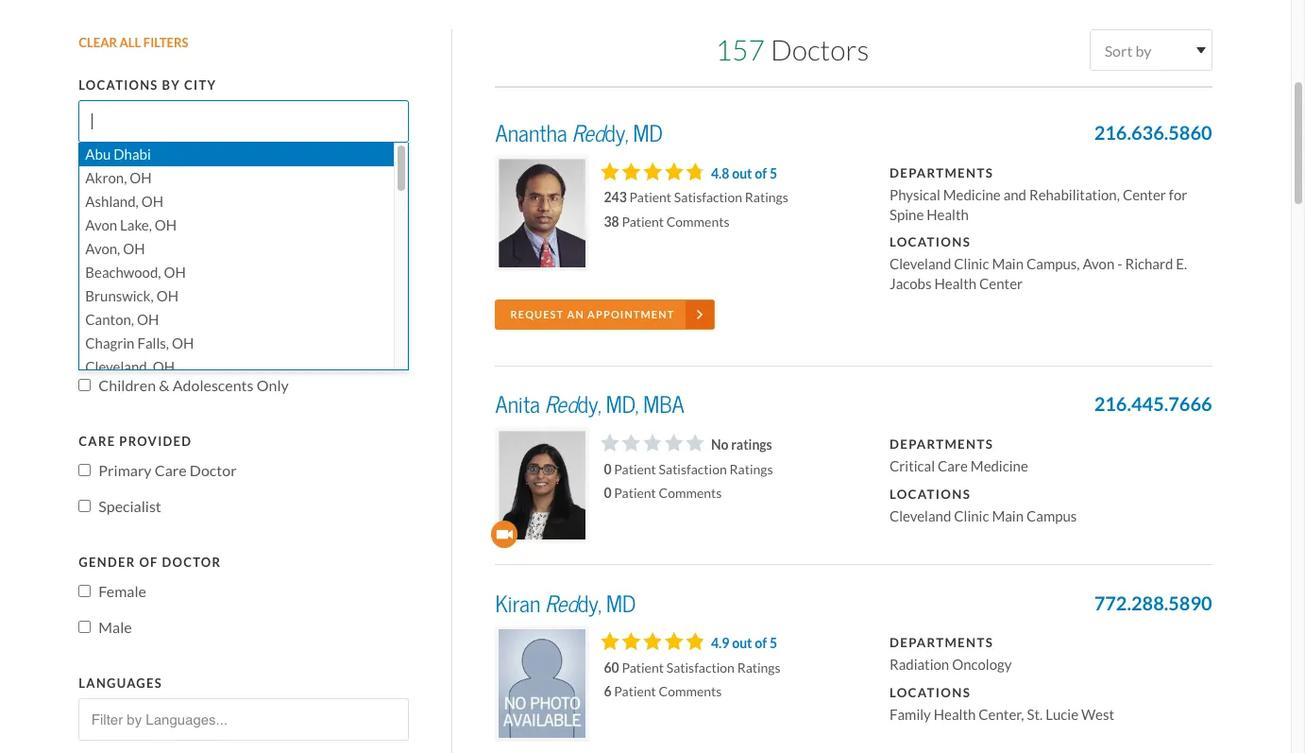 Task type: vqa. For each thing, say whether or not it's contained in the screenshot.
the Campus
yes



Task type: locate. For each thing, give the bounding box(es) containing it.
children down the both
[[99, 376, 156, 395]]

locations inside locations cleveland clinic main campus
[[890, 486, 972, 502]]

0 down md, in the left bottom of the page
[[604, 461, 612, 478]]

2 clinic from the top
[[955, 507, 990, 525]]

out for kiran red dy, md
[[732, 635, 753, 652]]

0 horizontal spatial and
[[180, 340, 205, 359]]

dhabi
[[114, 146, 151, 164]]

oh right beachwood,
[[164, 264, 186, 282]]

care right critical
[[938, 457, 968, 475]]

care up primary care doctor option
[[79, 433, 116, 449]]

comments down the 4.9 at the bottom right of the page
[[659, 683, 722, 700]]

216.445.7666 link
[[1095, 391, 1213, 419]]

akron,
[[85, 169, 127, 187]]

patient
[[630, 189, 672, 206], [622, 213, 664, 230], [615, 461, 657, 478], [615, 485, 657, 502], [622, 659, 664, 676], [615, 683, 657, 700]]

216.445.7666
[[1095, 392, 1213, 416]]

0 vertical spatial star rating icons image
[[601, 162, 701, 180]]

1 horizontal spatial and
[[1004, 186, 1027, 204]]

None text field
[[84, 202, 404, 240], [84, 700, 404, 739], [84, 202, 404, 240], [84, 700, 404, 739]]

clinic down departments critical care medicine
[[955, 507, 990, 525]]

0 vertical spatial adolescents
[[282, 340, 363, 359]]

ratings for anantha red dy, md
[[745, 189, 789, 206]]

4.9 out of 5 link
[[712, 635, 778, 652]]

request
[[511, 308, 564, 321]]

ratings down ratings at the bottom right of the page
[[730, 461, 773, 478]]

1 vertical spatial 0
[[604, 485, 612, 502]]

locations down all
[[79, 77, 158, 94]]

physical medicine and rehabilitation,
[[890, 186, 1123, 204]]

and for adults
[[180, 340, 205, 359]]

&
[[163, 177, 173, 193], [268, 340, 279, 359], [159, 376, 170, 395]]

0 vertical spatial main
[[993, 255, 1024, 273]]

2 vertical spatial satisfaction
[[667, 659, 735, 676]]

center
[[1123, 186, 1167, 204], [980, 275, 1023, 293]]

comments inside 60 patient satisfaction ratings 6 patient comments
[[659, 683, 722, 700]]

0 vertical spatial md
[[634, 119, 663, 148]]

2 vertical spatial red
[[545, 589, 578, 618]]

doctor down provided
[[190, 461, 237, 480]]

1 vertical spatial star rating icons image
[[601, 632, 703, 650]]

Both Adults and Children & Adolescents checkbox
[[79, 343, 91, 355]]

0 vertical spatial satisfaction
[[675, 189, 743, 206]]

clinic
[[955, 255, 990, 273], [955, 507, 990, 525]]

2 star rating icons image from the top
[[601, 632, 703, 650]]

1 out from the top
[[732, 165, 753, 182]]

0 right anita <em>red</em>dy image
[[604, 485, 612, 502]]

children up children & adolescents only
[[208, 340, 265, 359]]

kiran
[[496, 589, 541, 618]]

0 vertical spatial red
[[572, 119, 605, 148]]

& right the institutes
[[163, 177, 173, 193]]

md
[[634, 119, 663, 148], [607, 589, 636, 618]]

5 right 4.8
[[770, 165, 778, 182]]

ratings for anita red dy, md, mba
[[730, 461, 773, 478]]

0 vertical spatial out
[[732, 165, 753, 182]]

clear all filters
[[79, 35, 188, 51]]

2 vertical spatial &
[[159, 376, 170, 395]]

and up children & adolescents only
[[180, 340, 205, 359]]

1 horizontal spatial avon
[[1083, 255, 1115, 273]]

doctor right "gender"
[[162, 554, 221, 570]]

cleveland down critical
[[890, 507, 952, 525]]

kiran red dy, md
[[496, 589, 636, 618]]

772.288.5890
[[1095, 591, 1213, 615]]

red right kiran
[[545, 589, 578, 618]]

2 vertical spatial doctor
[[162, 554, 221, 570]]

star rating icons image up the "243"
[[601, 162, 701, 180]]

0 horizontal spatial children
[[99, 376, 156, 395]]

doctor up adults only
[[140, 276, 200, 292]]

satisfaction down the 4.9 at the bottom right of the page
[[667, 659, 735, 676]]

& down the falls,
[[159, 376, 170, 395]]

cleveland clinic main campus,
[[890, 255, 1083, 273]]

5 right the 4.9 at the bottom right of the page
[[770, 635, 778, 652]]

None text field
[[84, 102, 241, 141]]

gender of doctor
[[79, 554, 221, 570]]

avon up avon,
[[85, 217, 117, 235]]

1 horizontal spatial center
[[1123, 186, 1167, 204]]

0 vertical spatial health
[[927, 206, 969, 224]]

adults up "chagrin"
[[99, 304, 142, 323]]

1 vertical spatial and
[[180, 340, 205, 359]]

1 vertical spatial avon
[[1083, 255, 1115, 273]]

institutes
[[79, 177, 159, 193]]

cleveland
[[890, 255, 952, 273], [890, 507, 952, 525]]

locations
[[79, 77, 158, 94], [890, 235, 972, 251], [890, 486, 972, 502], [890, 685, 972, 701]]

6
[[604, 683, 612, 700]]

brunswick,
[[85, 288, 154, 305]]

ratings down 4.8 out of 5
[[745, 189, 789, 206]]

health inside center for spine health
[[927, 206, 969, 224]]

clinic down physical medicine and rehabilitation, on the top right
[[955, 255, 990, 273]]

avon left -
[[1083, 255, 1115, 273]]

ratings down 4.9 out of 5 link
[[738, 659, 781, 676]]

health down physical
[[927, 206, 969, 224]]

oh right the falls,
[[172, 335, 194, 353]]

1 vertical spatial 5
[[770, 635, 778, 652]]

of right 4.8
[[755, 165, 767, 182]]

satisfaction for anita red dy, md, mba
[[659, 461, 727, 478]]

lucie
[[1046, 706, 1079, 724]]

of
[[755, 165, 767, 182], [117, 276, 137, 292], [139, 554, 158, 570], [755, 635, 767, 652]]

0 vertical spatial children
[[208, 340, 265, 359]]

medicine
[[944, 186, 1001, 204], [971, 457, 1029, 475]]

md up 243 patient satisfaction ratings 38 patient comments
[[634, 119, 663, 148]]

campus,
[[1027, 255, 1081, 273]]

5
[[770, 165, 778, 182], [770, 635, 778, 652]]

1 vertical spatial red
[[545, 391, 578, 420]]

rehabilitation,
[[1030, 186, 1121, 204]]

0 vertical spatial ratings
[[745, 189, 789, 206]]

dy, up the "243"
[[605, 119, 629, 148]]

1 vertical spatial clinic
[[955, 507, 990, 525]]

2 main from the top
[[993, 507, 1024, 525]]

medicine right physical
[[944, 186, 1001, 204]]

0 vertical spatial avon
[[85, 217, 117, 235]]

4.8
[[712, 165, 730, 182]]

md for anantha red dy, md
[[634, 119, 663, 148]]

2 vertical spatial comments
[[659, 683, 722, 700]]

chagrin
[[85, 335, 135, 353]]

departments
[[890, 165, 994, 181], [176, 177, 278, 193], [890, 437, 994, 453], [890, 635, 994, 651]]

health right the family
[[934, 706, 976, 724]]

and
[[1004, 186, 1027, 204], [180, 340, 205, 359]]

locations family health center, st. lucie west
[[890, 685, 1115, 724]]

clear
[[79, 35, 117, 51]]

comments for kiran red dy, md
[[659, 683, 722, 700]]

comments inside 243 patient satisfaction ratings 38 patient comments
[[667, 213, 730, 230]]

adults
[[99, 304, 142, 323], [134, 340, 177, 359]]

locations for family
[[890, 685, 972, 701]]

locations cleveland clinic main campus
[[890, 486, 1078, 525]]

avon
[[85, 217, 117, 235], [1083, 255, 1115, 273]]

2 out from the top
[[732, 635, 753, 652]]

0 horizontal spatial center
[[980, 275, 1023, 293]]

out right 4.8
[[732, 165, 753, 182]]

doctor
[[140, 276, 200, 292], [190, 461, 237, 480], [162, 554, 221, 570]]

1 vertical spatial doctor
[[190, 461, 237, 480]]

1 vertical spatial satisfaction
[[659, 461, 727, 478]]

1 star rating icons image from the top
[[601, 162, 701, 180]]

ratings inside 60 patient satisfaction ratings 6 patient comments
[[738, 659, 781, 676]]

comments for anita red dy, md, mba
[[659, 485, 722, 502]]

doctor for primary care doctor
[[190, 461, 237, 480]]

satisfaction inside 0 patient satisfaction ratings 0 patient comments
[[659, 461, 727, 478]]

1 vertical spatial main
[[993, 507, 1024, 525]]

md up 60
[[607, 589, 636, 618]]

0 horizontal spatial avon
[[85, 217, 117, 235]]

avon,
[[85, 240, 120, 258]]

ratings inside 243 patient satisfaction ratings 38 patient comments
[[745, 189, 789, 206]]

red for kiran
[[545, 589, 578, 618]]

locations up the family
[[890, 685, 972, 701]]

center left for in the right top of the page
[[1123, 186, 1167, 204]]

Male checkbox
[[79, 620, 91, 633]]

md for kiran red dy, md
[[607, 589, 636, 618]]

1 horizontal spatial only
[[257, 376, 289, 395]]

health
[[927, 206, 969, 224], [935, 275, 977, 293], [934, 706, 976, 724]]

departments inside the departments radiation oncology
[[890, 635, 994, 651]]

type
[[79, 276, 114, 292]]

adults down adults only
[[134, 340, 177, 359]]

request an appointment
[[511, 308, 675, 321]]

dy, left md, in the left bottom of the page
[[578, 391, 602, 420]]

red right anantha at the left top of page
[[572, 119, 605, 148]]

red right the anita
[[545, 391, 578, 420]]

1 vertical spatial health
[[935, 275, 977, 293]]

dy,
[[605, 119, 629, 148], [578, 391, 602, 420], [578, 589, 602, 618]]

1 vertical spatial cleveland
[[890, 507, 952, 525]]

2 0 from the top
[[604, 485, 612, 502]]

2 cleveland from the top
[[890, 507, 952, 525]]

and left rehabilitation,
[[1004, 186, 1027, 204]]

& for adolescents
[[159, 376, 170, 395]]

avon inside "avon - richard e. jacobs health center"
[[1083, 255, 1115, 273]]

out right the 4.9 at the bottom right of the page
[[732, 635, 753, 652]]

0 vertical spatial clinic
[[955, 255, 990, 273]]

mba
[[644, 391, 685, 420]]

2 5 from the top
[[770, 635, 778, 652]]

1 horizontal spatial adolescents
[[282, 340, 363, 359]]

satisfaction for anantha red dy, md
[[675, 189, 743, 206]]

0 horizontal spatial care
[[79, 433, 116, 449]]

comments down 4.8
[[667, 213, 730, 230]]

dy, right kiran
[[578, 589, 602, 618]]

0 vertical spatial comments
[[667, 213, 730, 230]]

2 vertical spatial ratings
[[738, 659, 781, 676]]

1 vertical spatial dy,
[[578, 391, 602, 420]]

locations inside 'locations family health center, st. lucie west'
[[890, 685, 972, 701]]

0 vertical spatial dy,
[[605, 119, 629, 148]]

1 vertical spatial md
[[607, 589, 636, 618]]

0 vertical spatial 5
[[770, 165, 778, 182]]

0 vertical spatial doctor
[[140, 276, 200, 292]]

1 vertical spatial center
[[980, 275, 1023, 293]]

star rating icons image
[[601, 162, 701, 180], [601, 632, 703, 650]]

adolescents
[[282, 340, 363, 359], [173, 376, 254, 395]]

main left campus
[[993, 507, 1024, 525]]

star rating icons image up 60
[[601, 632, 703, 650]]

center down cleveland clinic main campus,
[[980, 275, 1023, 293]]

only down both adults and children & adolescents
[[257, 376, 289, 395]]

dy, for anantha
[[605, 119, 629, 148]]

0 vertical spatial and
[[1004, 186, 1027, 204]]

0 vertical spatial 0
[[604, 461, 612, 478]]

& up children & adolescents only
[[268, 340, 279, 359]]

out for anantha red dy, md
[[732, 165, 753, 182]]

red for anita
[[545, 391, 578, 420]]

care
[[79, 433, 116, 449], [938, 457, 968, 475], [155, 461, 187, 480]]

radiation
[[890, 656, 950, 674]]

medicine up locations cleveland clinic main campus
[[971, 457, 1029, 475]]

for
[[1170, 186, 1188, 204]]

ratings inside 0 patient satisfaction ratings 0 patient comments
[[730, 461, 773, 478]]

satisfaction down no
[[659, 461, 727, 478]]

216.636.5860 link
[[1095, 119, 1213, 147]]

kiran <em>red</em>dy image
[[496, 625, 590, 742]]

health down cleveland clinic main campus,
[[935, 275, 977, 293]]

care down provided
[[155, 461, 187, 480]]

comments down no
[[659, 485, 722, 502]]

5 for kiran red dy, md
[[770, 635, 778, 652]]

2 vertical spatial dy,
[[578, 589, 602, 618]]

0
[[604, 461, 612, 478], [604, 485, 612, 502]]

4.8 out of 5 link
[[712, 165, 778, 182]]

0 vertical spatial cleveland
[[890, 255, 952, 273]]

filters
[[143, 35, 188, 51]]

1 vertical spatial ratings
[[730, 461, 773, 478]]

1 vertical spatial adolescents
[[173, 376, 254, 395]]

locations down critical
[[890, 486, 972, 502]]

cleveland up jacobs
[[890, 255, 952, 273]]

1 vertical spatial out
[[732, 635, 753, 652]]

center,
[[979, 706, 1025, 724]]

oh up the falls,
[[137, 311, 159, 329]]

satisfaction inside 60 patient satisfaction ratings 6 patient comments
[[667, 659, 735, 676]]

children
[[208, 340, 265, 359], [99, 376, 156, 395]]

1 clinic from the top
[[955, 255, 990, 273]]

0 horizontal spatial only
[[145, 304, 177, 323]]

care inside departments critical care medicine
[[938, 457, 968, 475]]

4.9 out of 5
[[712, 635, 778, 652]]

no ratings
[[712, 437, 773, 454]]

1 vertical spatial children
[[99, 376, 156, 395]]

main left campus,
[[993, 255, 1024, 273]]

1 vertical spatial comments
[[659, 485, 722, 502]]

departments radiation oncology
[[890, 635, 1012, 674]]

0 horizontal spatial adolescents
[[173, 376, 254, 395]]

departments inside departments critical care medicine
[[890, 437, 994, 453]]

only up the falls,
[[145, 304, 177, 323]]

Primary Care Doctor checkbox
[[79, 464, 91, 476]]

satisfaction inside 243 patient satisfaction ratings 38 patient comments
[[675, 189, 743, 206]]

772.288.5890 link
[[1095, 589, 1213, 618]]

satisfaction down 4.8
[[675, 189, 743, 206]]

jacobs
[[890, 275, 932, 293]]

comments inside 0 patient satisfaction ratings 0 patient comments
[[659, 485, 722, 502]]

male
[[99, 618, 132, 636]]

2 horizontal spatial care
[[938, 457, 968, 475]]

1 vertical spatial medicine
[[971, 457, 1029, 475]]

of right type
[[117, 276, 137, 292]]

0 vertical spatial center
[[1123, 186, 1167, 204]]

star rating icons image for kiran red dy, md
[[601, 632, 703, 650]]

0 vertical spatial &
[[163, 177, 173, 193]]

1 5 from the top
[[770, 165, 778, 182]]

2 vertical spatial health
[[934, 706, 976, 724]]

157 doctors
[[716, 32, 870, 68]]

oh
[[130, 169, 152, 187], [141, 193, 164, 211], [155, 217, 177, 235], [123, 240, 145, 258], [164, 264, 186, 282], [157, 288, 179, 305], [137, 311, 159, 329], [172, 335, 194, 353], [153, 358, 175, 376]]

0 vertical spatial only
[[145, 304, 177, 323]]



Task type: describe. For each thing, give the bounding box(es) containing it.
physical
[[890, 186, 941, 204]]

richard
[[1126, 255, 1174, 273]]

gender
[[79, 554, 136, 570]]

1 0 from the top
[[604, 461, 612, 478]]

ashland,
[[85, 193, 139, 211]]

locations down the spine
[[890, 235, 972, 251]]

Children & Adolescents Only checkbox
[[79, 378, 91, 391]]

all
[[120, 35, 141, 51]]

adults only
[[99, 304, 177, 323]]

provided
[[119, 433, 192, 449]]

dy, for anita
[[578, 391, 602, 420]]

no
[[712, 437, 729, 454]]

appointment
[[588, 308, 675, 321]]

departments for departments critical care medicine
[[890, 437, 994, 453]]

departments for departments radiation oncology
[[890, 635, 994, 651]]

oh down dhabi
[[130, 169, 152, 187]]

cleveland,
[[85, 358, 150, 376]]

health inside 'locations family health center, st. lucie west'
[[934, 706, 976, 724]]

Adults Only checkbox
[[79, 307, 91, 319]]

anantha <em>red</em>dy image
[[496, 155, 590, 271]]

type of doctor
[[79, 276, 200, 292]]

doctors
[[771, 32, 870, 68]]

5 for anantha red dy, md
[[770, 165, 778, 182]]

1 vertical spatial only
[[257, 376, 289, 395]]

primary care doctor
[[99, 461, 237, 480]]

locations by city
[[79, 77, 217, 94]]

both adults and children & adolescents
[[99, 340, 363, 359]]

female
[[99, 582, 146, 601]]

abu
[[85, 146, 111, 164]]

243
[[604, 189, 627, 206]]

center for spine health
[[890, 186, 1188, 224]]

health inside "avon - richard e. jacobs health center"
[[935, 275, 977, 293]]

& for departments
[[163, 177, 173, 193]]

0 patient satisfaction ratings 0 patient comments
[[604, 461, 773, 502]]

family
[[890, 706, 931, 724]]

anantha
[[496, 119, 568, 148]]

Female checkbox
[[79, 584, 91, 597]]

e.
[[1177, 255, 1188, 273]]

1 cleveland from the top
[[890, 255, 952, 273]]

cleveland inside locations cleveland clinic main campus
[[890, 507, 952, 525]]

doctor for gender of doctor
[[162, 554, 221, 570]]

anita <em>red</em>dy image
[[496, 427, 590, 543]]

satisfaction for kiran red dy, md
[[667, 659, 735, 676]]

locations for by
[[79, 77, 158, 94]]

ratings for kiran red dy, md
[[738, 659, 781, 676]]

oh up lake,
[[141, 193, 164, 211]]

critical
[[890, 457, 936, 475]]

Specialist checkbox
[[79, 499, 91, 512]]

city
[[184, 77, 217, 94]]

anita red dy, md, mba
[[496, 391, 685, 420]]

1 horizontal spatial children
[[208, 340, 265, 359]]

ratings
[[732, 437, 773, 454]]

38
[[604, 213, 620, 230]]

west
[[1082, 706, 1115, 724]]

lake,
[[120, 217, 152, 235]]

-
[[1118, 255, 1123, 273]]

216.636.5860
[[1095, 121, 1213, 145]]

0 vertical spatial medicine
[[944, 186, 1001, 204]]

specialist
[[99, 497, 161, 515]]

of up female
[[139, 554, 158, 570]]

243 patient satisfaction ratings 38 patient comments
[[604, 189, 789, 230]]

st.
[[1028, 706, 1043, 724]]

care provided
[[79, 433, 192, 449]]

oh down the falls,
[[153, 358, 175, 376]]

1 horizontal spatial care
[[155, 461, 187, 480]]

both
[[99, 340, 131, 359]]

4.9
[[712, 635, 730, 652]]

doctor for type of doctor
[[140, 276, 200, 292]]

children & adolescents only
[[99, 376, 289, 395]]

locations for cleveland
[[890, 486, 972, 502]]

beachwood,
[[85, 264, 161, 282]]

canton,
[[85, 311, 134, 329]]

center inside "avon - richard e. jacobs health center"
[[980, 275, 1023, 293]]

departments for departments
[[890, 165, 994, 181]]

oh right lake,
[[155, 217, 177, 235]]

clinic inside locations cleveland clinic main campus
[[955, 507, 990, 525]]

request an appointment link
[[496, 300, 715, 330]]

oh right brunswick,
[[157, 288, 179, 305]]

departments critical care medicine
[[890, 437, 1029, 475]]

avon - richard e. jacobs health center
[[890, 255, 1188, 293]]

medicine inside departments critical care medicine
[[971, 457, 1029, 475]]

by
[[162, 77, 181, 94]]

spine
[[890, 206, 924, 224]]

1 vertical spatial &
[[268, 340, 279, 359]]

main inside locations cleveland clinic main campus
[[993, 507, 1024, 525]]

60 patient satisfaction ratings 6 patient comments
[[604, 659, 781, 700]]

primary
[[99, 461, 152, 480]]

star rating icons image for anantha red dy, md
[[601, 162, 701, 180]]

md,
[[606, 391, 639, 420]]

video indicator icon image
[[491, 520, 518, 548]]

institutes & departments
[[79, 177, 278, 193]]

dy, for kiran
[[578, 589, 602, 618]]

4.8 out of 5
[[712, 165, 778, 182]]

and for medicine
[[1004, 186, 1027, 204]]

red for anantha
[[572, 119, 605, 148]]

comments for anantha red dy, md
[[667, 213, 730, 230]]

oh down lake,
[[123, 240, 145, 258]]

of right the 4.9 at the bottom right of the page
[[755, 635, 767, 652]]

avon inside abu dhabi akron, oh ashland, oh avon lake, oh avon, oh beachwood, oh brunswick, oh canton, oh chagrin falls, oh cleveland, oh
[[85, 217, 117, 235]]

clear all filters link
[[79, 29, 410, 58]]

anita
[[496, 391, 540, 420]]

falls,
[[137, 335, 169, 353]]

60
[[604, 659, 620, 676]]

center inside center for spine health
[[1123, 186, 1167, 204]]

0 vertical spatial adults
[[99, 304, 142, 323]]

1 vertical spatial adults
[[134, 340, 177, 359]]

languages
[[79, 675, 163, 691]]

campus
[[1027, 507, 1078, 525]]

157
[[716, 32, 765, 68]]

oncology
[[953, 656, 1012, 674]]

1 main from the top
[[993, 255, 1024, 273]]

an
[[567, 308, 585, 321]]

abu dhabi akron, oh ashland, oh avon lake, oh avon, oh beachwood, oh brunswick, oh canton, oh chagrin falls, oh cleveland, oh
[[85, 146, 194, 376]]



